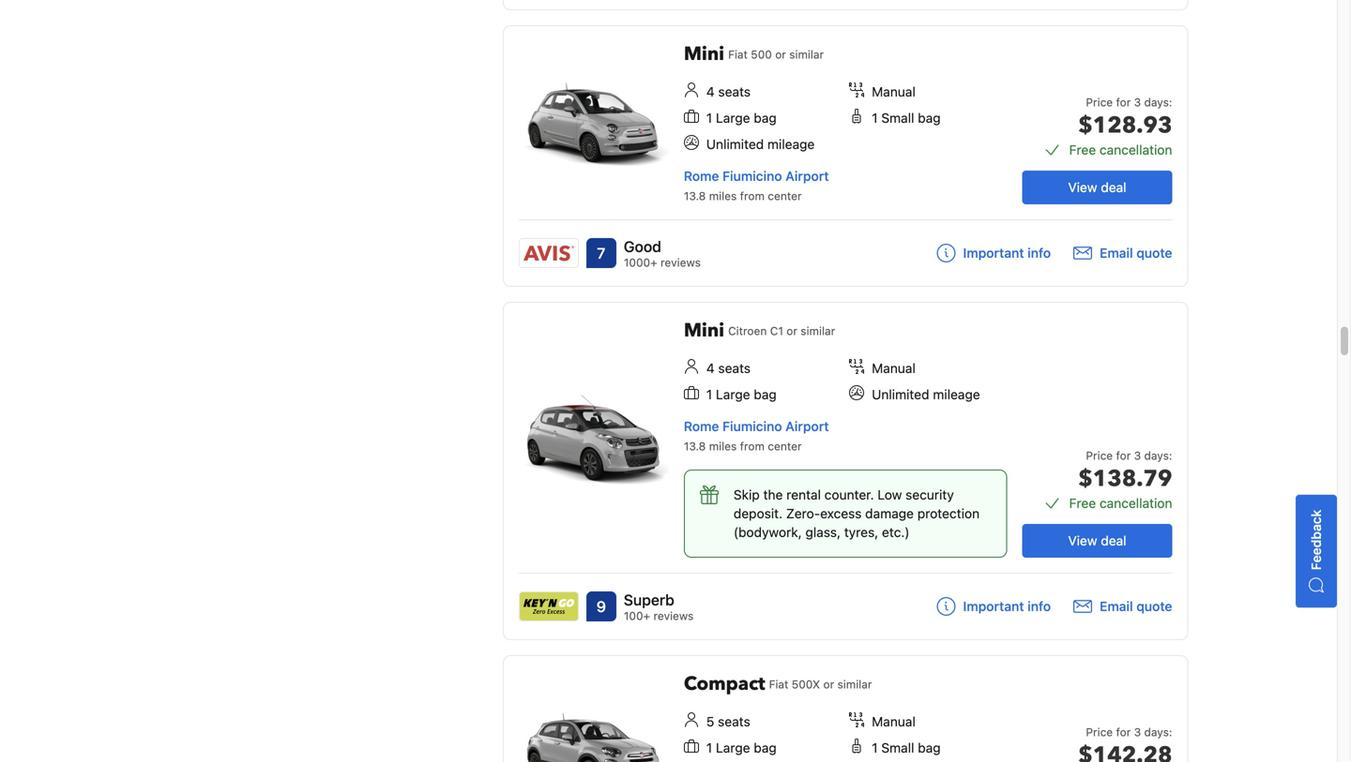 Task type: describe. For each thing, give the bounding box(es) containing it.
reviews for good
[[661, 256, 701, 269]]

or for compact fiat 500x or similar
[[823, 678, 834, 692]]

fiat for mini
[[728, 48, 748, 61]]

1 large bag for mini fiat 500 or similar
[[706, 110, 777, 126]]

view deal button for $138.79
[[1022, 525, 1173, 558]]

large for compact fiat 500x or similar
[[716, 741, 750, 756]]

2 important from the top
[[963, 599, 1024, 615]]

similar for compact fiat 500x or similar
[[838, 678, 872, 692]]

airport for 1 small bag
[[786, 168, 829, 184]]

email quote for second "important info" button from the top of the page
[[1100, 599, 1173, 615]]

supplied by key'n go by goldcar image
[[520, 593, 578, 621]]

product card group containing $138.79
[[503, 302, 1189, 641]]

tyres,
[[844, 525, 879, 541]]

customer rating 7 good element
[[624, 236, 701, 258]]

email quote button for second "important info" button from the top of the page
[[1074, 598, 1173, 617]]

superb 100+ reviews
[[624, 592, 694, 623]]

email for second "important info" button from the bottom of the page the email quote button
[[1100, 245, 1133, 261]]

rental
[[787, 488, 821, 503]]

the
[[763, 488, 783, 503]]

3 price from the top
[[1086, 726, 1113, 739]]

skip
[[734, 488, 760, 503]]

7
[[597, 244, 606, 262]]

1 vertical spatial unlimited mileage
[[872, 387, 980, 403]]

low
[[878, 488, 902, 503]]

for for $138.79
[[1116, 450, 1131, 463]]

days: for $138.79
[[1144, 450, 1173, 463]]

1 important info button from the top
[[937, 244, 1051, 263]]

feedback
[[1309, 510, 1324, 571]]

500x
[[792, 678, 820, 692]]

compact fiat 500x or similar
[[684, 672, 872, 698]]

1 small bag for mini
[[872, 110, 941, 126]]

0 horizontal spatial unlimited
[[706, 137, 764, 152]]

mini for unlimited mileage
[[684, 318, 725, 344]]

3 for $128.93
[[1134, 96, 1141, 109]]

info for second "important info" button from the top of the page
[[1028, 599, 1051, 615]]

$128.93
[[1079, 110, 1173, 141]]

1 vertical spatial unlimited
[[872, 387, 930, 403]]

free for $138.79
[[1069, 496, 1096, 511]]

manual for mini fiat 500 or similar
[[872, 84, 916, 99]]

important info for second "important info" button from the bottom of the page
[[963, 245, 1051, 261]]

3 3 from the top
[[1134, 726, 1141, 739]]

price for 3 days: $138.79
[[1079, 450, 1173, 495]]

reviews for superb
[[654, 610, 694, 623]]

free cancellation for $138.79
[[1069, 496, 1173, 511]]

1 important from the top
[[963, 245, 1024, 261]]

deal for $138.79
[[1101, 533, 1127, 549]]

from for 1 small bag
[[740, 190, 765, 203]]

supplied by avis image
[[520, 239, 578, 267]]

price for 3 days:
[[1086, 726, 1173, 739]]

bag for compact fiat 500x or similar
[[754, 741, 777, 756]]

seats for mini fiat 500 or similar
[[718, 84, 751, 99]]

manual for compact fiat 500x or similar
[[872, 715, 916, 730]]

glass,
[[806, 525, 841, 541]]

$138.79
[[1079, 464, 1173, 495]]

price for $128.93
[[1086, 96, 1113, 109]]

airport for unlimited mileage
[[786, 419, 829, 434]]

9
[[597, 598, 606, 616]]

c1
[[770, 325, 783, 338]]

rome fiumicino airport button for 1 small bag
[[684, 168, 829, 184]]

fiumicino for unlimited mileage
[[723, 419, 782, 434]]

mini for 1 small bag
[[684, 41, 725, 67]]

days: for $128.93
[[1144, 96, 1173, 109]]

free for $128.93
[[1069, 142, 1096, 158]]

3 for $138.79
[[1134, 450, 1141, 463]]

email for second "important info" button from the top of the page the email quote button
[[1100, 599, 1133, 615]]

zero-
[[786, 506, 820, 522]]

seats for compact fiat 500x or similar
[[718, 715, 750, 730]]

skip the rental counter. low security deposit. zero-excess damage protection (bodywork, glass, tyres, etc.)
[[734, 488, 980, 541]]

good 1000+ reviews
[[624, 238, 701, 269]]

rome for unlimited mileage
[[684, 419, 719, 434]]

damage
[[865, 506, 914, 522]]

view for $128.93
[[1068, 180, 1098, 195]]

500
[[751, 48, 772, 61]]

quote for second "important info" button from the bottom of the page the email quote button
[[1137, 245, 1173, 261]]

or for mini citroen c1 or similar
[[787, 325, 798, 338]]

customer rating 9 superb element
[[624, 589, 694, 612]]

counter.
[[825, 488, 874, 503]]

bag for mini citroen c1 or similar
[[754, 387, 777, 403]]

email quote for second "important info" button from the bottom of the page
[[1100, 245, 1173, 261]]

5
[[706, 715, 714, 730]]

0 vertical spatial unlimited mileage
[[706, 137, 815, 152]]

security
[[906, 488, 954, 503]]

rome fiumicino airport 13.8 miles from center for 1 small bag
[[684, 168, 829, 203]]



Task type: vqa. For each thing, say whether or not it's contained in the screenshot.
can associated with address
no



Task type: locate. For each thing, give the bounding box(es) containing it.
2 deal from the top
[[1101, 533, 1127, 549]]

1 horizontal spatial mileage
[[933, 387, 980, 403]]

mini
[[684, 41, 725, 67], [684, 318, 725, 344]]

4 seats for unlimited
[[706, 361, 751, 376]]

reviews inside good 1000+ reviews
[[661, 256, 701, 269]]

1 horizontal spatial or
[[787, 325, 798, 338]]

3 for from the top
[[1116, 726, 1131, 739]]

2 vertical spatial price
[[1086, 726, 1113, 739]]

1 vertical spatial free
[[1069, 496, 1096, 511]]

13.8 for unlimited mileage
[[684, 440, 706, 453]]

1 mini from the top
[[684, 41, 725, 67]]

0 vertical spatial 1 small bag
[[872, 110, 941, 126]]

1 horizontal spatial fiat
[[769, 678, 789, 692]]

cancellation down $128.93
[[1100, 142, 1173, 158]]

fiat
[[728, 48, 748, 61], [769, 678, 789, 692]]

0 vertical spatial 1 large bag
[[706, 110, 777, 126]]

1 vertical spatial center
[[768, 440, 802, 453]]

1 13.8 from the top
[[684, 190, 706, 203]]

1 price from the top
[[1086, 96, 1113, 109]]

view
[[1068, 180, 1098, 195], [1068, 533, 1098, 549]]

2 horizontal spatial or
[[823, 678, 834, 692]]

2 large from the top
[[716, 387, 750, 403]]

cancellation down $138.79 on the bottom of page
[[1100, 496, 1173, 511]]

view deal down $138.79 on the bottom of page
[[1068, 533, 1127, 549]]

bag for mini fiat 500 or similar
[[754, 110, 777, 126]]

protection
[[918, 506, 980, 522]]

product card group containing $128.93
[[503, 25, 1189, 287]]

0 vertical spatial price
[[1086, 96, 1113, 109]]

view down $138.79 on the bottom of page
[[1068, 533, 1098, 549]]

miles for 1 small bag
[[709, 190, 737, 203]]

2 email quote button from the top
[[1074, 598, 1173, 617]]

1 small bag
[[872, 110, 941, 126], [872, 741, 941, 756]]

or right c1
[[787, 325, 798, 338]]

3 inside price for 3 days: $128.93
[[1134, 96, 1141, 109]]

or right 500x
[[823, 678, 834, 692]]

center for unlimited mileage
[[768, 440, 802, 453]]

1 vertical spatial view deal
[[1068, 533, 1127, 549]]

deposit.
[[734, 506, 783, 522]]

price inside price for 3 days: $138.79
[[1086, 450, 1113, 463]]

1 vertical spatial rome fiumicino airport button
[[684, 419, 829, 435]]

1 horizontal spatial unlimited
[[872, 387, 930, 403]]

0 horizontal spatial unlimited mileage
[[706, 137, 815, 152]]

1 large bag for mini citroen c1 or similar
[[706, 387, 777, 403]]

2 vertical spatial or
[[823, 678, 834, 692]]

days:
[[1144, 96, 1173, 109], [1144, 450, 1173, 463], [1144, 726, 1173, 739]]

13.8 for 1 small bag
[[684, 190, 706, 203]]

view deal down $128.93
[[1068, 180, 1127, 195]]

manual for mini citroen c1 or similar
[[872, 361, 916, 376]]

2 product card group from the top
[[503, 302, 1189, 641]]

13.8
[[684, 190, 706, 203], [684, 440, 706, 453]]

(bodywork,
[[734, 525, 802, 541]]

2 miles from the top
[[709, 440, 737, 453]]

important
[[963, 245, 1024, 261], [963, 599, 1024, 615]]

1 vertical spatial 3
[[1134, 450, 1141, 463]]

2 fiumicino from the top
[[723, 419, 782, 434]]

view deal for $128.93
[[1068, 180, 1127, 195]]

cancellation for $128.93
[[1100, 142, 1173, 158]]

1 vertical spatial important info
[[963, 599, 1051, 615]]

1 vertical spatial email quote
[[1100, 599, 1173, 615]]

seats down mini fiat 500 or similar
[[718, 84, 751, 99]]

0 vertical spatial email quote button
[[1074, 244, 1173, 263]]

small for compact
[[881, 741, 914, 756]]

compact
[[684, 672, 765, 698]]

view deal for $138.79
[[1068, 533, 1127, 549]]

3 seats from the top
[[718, 715, 750, 730]]

5 seats
[[706, 715, 750, 730]]

1 days: from the top
[[1144, 96, 1173, 109]]

view for $138.79
[[1068, 533, 1098, 549]]

0 vertical spatial miles
[[709, 190, 737, 203]]

1 4 from the top
[[706, 84, 715, 99]]

4 down mini fiat 500 or similar
[[706, 84, 715, 99]]

0 vertical spatial quote
[[1137, 245, 1173, 261]]

0 horizontal spatial fiat
[[728, 48, 748, 61]]

1 vertical spatial info
[[1028, 599, 1051, 615]]

1 miles from the top
[[709, 190, 737, 203]]

email quote
[[1100, 245, 1173, 261], [1100, 599, 1173, 615]]

free cancellation down $128.93
[[1069, 142, 1173, 158]]

4 for unlimited mileage
[[706, 361, 715, 376]]

0 vertical spatial 4 seats
[[706, 84, 751, 99]]

1 view deal button from the top
[[1022, 171, 1173, 205]]

0 vertical spatial product card group
[[503, 25, 1189, 287]]

or right 500
[[775, 48, 786, 61]]

0 vertical spatial for
[[1116, 96, 1131, 109]]

0 vertical spatial similar
[[789, 48, 824, 61]]

2 price from the top
[[1086, 450, 1113, 463]]

2 rome fiumicino airport button from the top
[[684, 419, 829, 435]]

1 airport from the top
[[786, 168, 829, 184]]

large down mini fiat 500 or similar
[[716, 110, 750, 126]]

unlimited
[[706, 137, 764, 152], [872, 387, 930, 403]]

view deal button down $128.93
[[1022, 171, 1173, 205]]

or inside compact fiat 500x or similar
[[823, 678, 834, 692]]

1 for mini citroen c1 or similar
[[706, 387, 712, 403]]

2 vertical spatial seats
[[718, 715, 750, 730]]

similar for mini citroen c1 or similar
[[801, 325, 835, 338]]

2 important info from the top
[[963, 599, 1051, 615]]

free down $138.79 on the bottom of page
[[1069, 496, 1096, 511]]

0 vertical spatial view deal button
[[1022, 171, 1173, 205]]

large
[[716, 110, 750, 126], [716, 387, 750, 403], [716, 741, 750, 756]]

1 for mini fiat 500 or similar
[[706, 110, 712, 126]]

similar right c1
[[801, 325, 835, 338]]

0 vertical spatial deal
[[1101, 180, 1127, 195]]

2 vertical spatial 1 large bag
[[706, 741, 777, 756]]

view down $128.93
[[1068, 180, 1098, 195]]

1 vertical spatial or
[[787, 325, 798, 338]]

view deal button for $128.93
[[1022, 171, 1173, 205]]

mini left 500
[[684, 41, 725, 67]]

bag
[[754, 110, 777, 126], [918, 110, 941, 126], [754, 387, 777, 403], [754, 741, 777, 756], [918, 741, 941, 756]]

2 quote from the top
[[1137, 599, 1173, 615]]

1 deal from the top
[[1101, 180, 1127, 195]]

0 vertical spatial fiumicino
[[723, 168, 782, 184]]

1 vertical spatial quote
[[1137, 599, 1173, 615]]

3 days: from the top
[[1144, 726, 1173, 739]]

rome fiumicino airport 13.8 miles from center for unlimited mileage
[[684, 419, 829, 453]]

superb
[[624, 592, 674, 610]]

2 email quote from the top
[[1100, 599, 1173, 615]]

3 inside price for 3 days: $138.79
[[1134, 450, 1141, 463]]

or inside mini fiat 500 or similar
[[775, 48, 786, 61]]

1 view from the top
[[1068, 180, 1098, 195]]

100+
[[624, 610, 650, 623]]

similar right 500x
[[838, 678, 872, 692]]

1 vertical spatial free cancellation
[[1069, 496, 1173, 511]]

0 vertical spatial rome
[[684, 168, 719, 184]]

1 vertical spatial for
[[1116, 450, 1131, 463]]

1
[[706, 110, 712, 126], [872, 110, 878, 126], [706, 387, 712, 403], [706, 741, 712, 756], [872, 741, 878, 756]]

2 rome fiumicino airport 13.8 miles from center from the top
[[684, 419, 829, 453]]

seats right 5
[[718, 715, 750, 730]]

view deal button
[[1022, 171, 1173, 205], [1022, 525, 1173, 558]]

1 quote from the top
[[1137, 245, 1173, 261]]

fiat left 500x
[[769, 678, 789, 692]]

2 small from the top
[[881, 741, 914, 756]]

small
[[881, 110, 914, 126], [881, 741, 914, 756]]

similar right 500
[[789, 48, 824, 61]]

0 vertical spatial mini
[[684, 41, 725, 67]]

0 vertical spatial info
[[1028, 245, 1051, 261]]

1 large bag down mini fiat 500 or similar
[[706, 110, 777, 126]]

1 vertical spatial email
[[1100, 599, 1133, 615]]

1 product card group from the top
[[503, 25, 1189, 287]]

reviews down the superb
[[654, 610, 694, 623]]

0 vertical spatial small
[[881, 110, 914, 126]]

0 vertical spatial mileage
[[768, 137, 815, 152]]

seats down citroen
[[718, 361, 751, 376]]

1 vertical spatial mileage
[[933, 387, 980, 403]]

1 large from the top
[[716, 110, 750, 126]]

2 4 from the top
[[706, 361, 715, 376]]

mini fiat 500 or similar
[[684, 41, 824, 67]]

0 vertical spatial view
[[1068, 180, 1098, 195]]

1 vertical spatial 4 seats
[[706, 361, 751, 376]]

large down 5 seats
[[716, 741, 750, 756]]

2 vertical spatial similar
[[838, 678, 872, 692]]

1 vertical spatial view deal button
[[1022, 525, 1173, 558]]

deal down $138.79 on the bottom of page
[[1101, 533, 1127, 549]]

3 product card group from the top
[[503, 656, 1189, 763]]

2 3 from the top
[[1134, 450, 1141, 463]]

seats
[[718, 84, 751, 99], [718, 361, 751, 376], [718, 715, 750, 730]]

1000+
[[624, 256, 657, 269]]

2 free cancellation from the top
[[1069, 496, 1173, 511]]

unlimited mileage
[[706, 137, 815, 152], [872, 387, 980, 403]]

1 1 small bag from the top
[[872, 110, 941, 126]]

2 center from the top
[[768, 440, 802, 453]]

1 vertical spatial similar
[[801, 325, 835, 338]]

cancellation for $138.79
[[1100, 496, 1173, 511]]

0 vertical spatial from
[[740, 190, 765, 203]]

2 view from the top
[[1068, 533, 1098, 549]]

1 view deal from the top
[[1068, 180, 1127, 195]]

4 seats down citroen
[[706, 361, 751, 376]]

2 rome from the top
[[684, 419, 719, 434]]

fiat left 500
[[728, 48, 748, 61]]

fiat inside compact fiat 500x or similar
[[769, 678, 789, 692]]

0 vertical spatial important
[[963, 245, 1024, 261]]

1 small from the top
[[881, 110, 914, 126]]

price
[[1086, 96, 1113, 109], [1086, 450, 1113, 463], [1086, 726, 1113, 739]]

1 vertical spatial 1 small bag
[[872, 741, 941, 756]]

reviews inside superb 100+ reviews
[[654, 610, 694, 623]]

1 vertical spatial from
[[740, 440, 765, 453]]

3 large from the top
[[716, 741, 750, 756]]

quote
[[1137, 245, 1173, 261], [1137, 599, 1173, 615]]

2 1 small bag from the top
[[872, 741, 941, 756]]

for inside price for 3 days: $128.93
[[1116, 96, 1131, 109]]

info for second "important info" button from the bottom of the page
[[1028, 245, 1051, 261]]

0 vertical spatial center
[[768, 190, 802, 203]]

rome for 1 small bag
[[684, 168, 719, 184]]

1 vertical spatial rome fiumicino airport 13.8 miles from center
[[684, 419, 829, 453]]

or
[[775, 48, 786, 61], [787, 325, 798, 338], [823, 678, 834, 692]]

free cancellation down $138.79 on the bottom of page
[[1069, 496, 1173, 511]]

3 1 large bag from the top
[[706, 741, 777, 756]]

center for 1 small bag
[[768, 190, 802, 203]]

2 1 large bag from the top
[[706, 387, 777, 403]]

mileage
[[768, 137, 815, 152], [933, 387, 980, 403]]

1 vertical spatial price
[[1086, 450, 1113, 463]]

1 large bag down citroen
[[706, 387, 777, 403]]

similar inside mini fiat 500 or similar
[[789, 48, 824, 61]]

large down citroen
[[716, 387, 750, 403]]

4 seats down mini fiat 500 or similar
[[706, 84, 751, 99]]

view deal button down $138.79 on the bottom of page
[[1022, 525, 1173, 558]]

large for mini fiat 500 or similar
[[716, 110, 750, 126]]

2 view deal from the top
[[1068, 533, 1127, 549]]

1 rome fiumicino airport 13.8 miles from center from the top
[[684, 168, 829, 203]]

email quote button for second "important info" button from the bottom of the page
[[1074, 244, 1173, 263]]

0 vertical spatial important info
[[963, 245, 1051, 261]]

view deal
[[1068, 180, 1127, 195], [1068, 533, 1127, 549]]

1 vertical spatial 13.8
[[684, 440, 706, 453]]

4
[[706, 84, 715, 99], [706, 361, 715, 376]]

quote for second "important info" button from the top of the page the email quote button
[[1137, 599, 1173, 615]]

2 for from the top
[[1116, 450, 1131, 463]]

airport
[[786, 168, 829, 184], [786, 419, 829, 434]]

or inside mini citroen c1 or similar
[[787, 325, 798, 338]]

3 manual from the top
[[872, 715, 916, 730]]

free cancellation for $128.93
[[1069, 142, 1173, 158]]

for for $128.93
[[1116, 96, 1131, 109]]

reviews
[[661, 256, 701, 269], [654, 610, 694, 623]]

1 vertical spatial mini
[[684, 318, 725, 344]]

0 vertical spatial or
[[775, 48, 786, 61]]

0 vertical spatial cancellation
[[1100, 142, 1173, 158]]

0 horizontal spatial mileage
[[768, 137, 815, 152]]

important info button
[[937, 244, 1051, 263], [937, 598, 1051, 617]]

seats for mini citroen c1 or similar
[[718, 361, 751, 376]]

1 large bag
[[706, 110, 777, 126], [706, 387, 777, 403], [706, 741, 777, 756]]

1 vertical spatial important info button
[[937, 598, 1051, 617]]

days: inside price for 3 days: $138.79
[[1144, 450, 1173, 463]]

4 seats for 1
[[706, 84, 751, 99]]

etc.)
[[882, 525, 910, 541]]

2 info from the top
[[1028, 599, 1051, 615]]

reviews right 1000+
[[661, 256, 701, 269]]

0 vertical spatial large
[[716, 110, 750, 126]]

0 horizontal spatial or
[[775, 48, 786, 61]]

2 vertical spatial manual
[[872, 715, 916, 730]]

1 4 seats from the top
[[706, 84, 751, 99]]

1 for from the top
[[1116, 96, 1131, 109]]

2 important info button from the top
[[937, 598, 1051, 617]]

important info
[[963, 245, 1051, 261], [963, 599, 1051, 615]]

similar
[[789, 48, 824, 61], [801, 325, 835, 338], [838, 678, 872, 692]]

1 vertical spatial important
[[963, 599, 1024, 615]]

fiat inside mini fiat 500 or similar
[[728, 48, 748, 61]]

1 vertical spatial product card group
[[503, 302, 1189, 641]]

2 airport from the top
[[786, 419, 829, 434]]

1 vertical spatial 1 large bag
[[706, 387, 777, 403]]

feedback button
[[1296, 495, 1337, 608]]

days: inside price for 3 days: $128.93
[[1144, 96, 1173, 109]]

product card group containing compact
[[503, 656, 1189, 763]]

1 important info from the top
[[963, 245, 1051, 261]]

good
[[624, 238, 661, 256]]

center
[[768, 190, 802, 203], [768, 440, 802, 453]]

for
[[1116, 96, 1131, 109], [1116, 450, 1131, 463], [1116, 726, 1131, 739]]

0 vertical spatial free
[[1069, 142, 1096, 158]]

1 large bag for compact fiat 500x or similar
[[706, 741, 777, 756]]

mini citroen c1 or similar
[[684, 318, 835, 344]]

0 vertical spatial 4
[[706, 84, 715, 99]]

important info for second "important info" button from the top of the page
[[963, 599, 1051, 615]]

2 from from the top
[[740, 440, 765, 453]]

rome fiumicino airport 13.8 miles from center
[[684, 168, 829, 203], [684, 419, 829, 453]]

2 vertical spatial days:
[[1144, 726, 1173, 739]]

2 days: from the top
[[1144, 450, 1173, 463]]

2 vertical spatial for
[[1116, 726, 1131, 739]]

1 for compact fiat 500x or similar
[[706, 741, 712, 756]]

cancellation
[[1100, 142, 1173, 158], [1100, 496, 1173, 511]]

deal down $128.93
[[1101, 180, 1127, 195]]

1 from from the top
[[740, 190, 765, 203]]

fiumicino for 1 small bag
[[723, 168, 782, 184]]

product card group
[[503, 25, 1189, 287], [503, 302, 1189, 641], [503, 656, 1189, 763]]

1 horizontal spatial unlimited mileage
[[872, 387, 980, 403]]

excess
[[820, 506, 862, 522]]

free cancellation
[[1069, 142, 1173, 158], [1069, 496, 1173, 511]]

0 vertical spatial email quote
[[1100, 245, 1173, 261]]

email
[[1100, 245, 1133, 261], [1100, 599, 1133, 615]]

1 vertical spatial cancellation
[[1100, 496, 1173, 511]]

2 13.8 from the top
[[684, 440, 706, 453]]

0 vertical spatial reviews
[[661, 256, 701, 269]]

similar inside compact fiat 500x or similar
[[838, 678, 872, 692]]

1 vertical spatial reviews
[[654, 610, 694, 623]]

2 manual from the top
[[872, 361, 916, 376]]

1 small bag for compact
[[872, 741, 941, 756]]

1 large bag down 5 seats
[[706, 741, 777, 756]]

1 vertical spatial large
[[716, 387, 750, 403]]

1 manual from the top
[[872, 84, 916, 99]]

2 vertical spatial 3
[[1134, 726, 1141, 739]]

rome fiumicino airport button
[[684, 168, 829, 184], [684, 419, 829, 435]]

1 center from the top
[[768, 190, 802, 203]]

0 vertical spatial seats
[[718, 84, 751, 99]]

price inside price for 3 days: $128.93
[[1086, 96, 1113, 109]]

from
[[740, 190, 765, 203], [740, 440, 765, 453]]

1 free from the top
[[1069, 142, 1096, 158]]

1 1 large bag from the top
[[706, 110, 777, 126]]

0 vertical spatial 13.8
[[684, 190, 706, 203]]

1 fiumicino from the top
[[723, 168, 782, 184]]

2 cancellation from the top
[[1100, 496, 1173, 511]]

1 email quote button from the top
[[1074, 244, 1173, 263]]

0 vertical spatial fiat
[[728, 48, 748, 61]]

1 vertical spatial small
[[881, 741, 914, 756]]

4 seats
[[706, 84, 751, 99], [706, 361, 751, 376]]

price for 3 days: $128.93
[[1079, 96, 1173, 141]]

rome
[[684, 168, 719, 184], [684, 419, 719, 434]]

1 rome fiumicino airport button from the top
[[684, 168, 829, 184]]

1 vertical spatial fiat
[[769, 678, 789, 692]]

1 seats from the top
[[718, 84, 751, 99]]

price for $138.79
[[1086, 450, 1113, 463]]

0 vertical spatial free cancellation
[[1069, 142, 1173, 158]]

2 vertical spatial product card group
[[503, 656, 1189, 763]]

email quote button
[[1074, 244, 1173, 263], [1074, 598, 1173, 617]]

from for unlimited mileage
[[740, 440, 765, 453]]

2 free from the top
[[1069, 496, 1096, 511]]

0 vertical spatial manual
[[872, 84, 916, 99]]

for inside price for 3 days: $138.79
[[1116, 450, 1131, 463]]

citroen
[[728, 325, 767, 338]]

1 vertical spatial 4
[[706, 361, 715, 376]]

1 cancellation from the top
[[1100, 142, 1173, 158]]

3
[[1134, 96, 1141, 109], [1134, 450, 1141, 463], [1134, 726, 1141, 739]]

1 free cancellation from the top
[[1069, 142, 1173, 158]]

1 info from the top
[[1028, 245, 1051, 261]]

0 vertical spatial unlimited
[[706, 137, 764, 152]]

1 email quote from the top
[[1100, 245, 1173, 261]]

1 email from the top
[[1100, 245, 1133, 261]]

2 email from the top
[[1100, 599, 1133, 615]]

miles
[[709, 190, 737, 203], [709, 440, 737, 453]]

similar inside mini citroen c1 or similar
[[801, 325, 835, 338]]

or for mini fiat 500 or similar
[[775, 48, 786, 61]]

info
[[1028, 245, 1051, 261], [1028, 599, 1051, 615]]

rome fiumicino airport button for unlimited mileage
[[684, 419, 829, 435]]

small for mini
[[881, 110, 914, 126]]

2 view deal button from the top
[[1022, 525, 1173, 558]]

miles for unlimited mileage
[[709, 440, 737, 453]]

fiat for compact
[[769, 678, 789, 692]]

1 rome from the top
[[684, 168, 719, 184]]

2 seats from the top
[[718, 361, 751, 376]]

fiumicino
[[723, 168, 782, 184], [723, 419, 782, 434]]

similar for mini fiat 500 or similar
[[789, 48, 824, 61]]

0 vertical spatial 3
[[1134, 96, 1141, 109]]

1 3 from the top
[[1134, 96, 1141, 109]]

free down $128.93
[[1069, 142, 1096, 158]]

2 mini from the top
[[684, 318, 725, 344]]

free
[[1069, 142, 1096, 158], [1069, 496, 1096, 511]]

1 vertical spatial miles
[[709, 440, 737, 453]]

2 4 seats from the top
[[706, 361, 751, 376]]

1 vertical spatial email quote button
[[1074, 598, 1173, 617]]

deal for $128.93
[[1101, 180, 1127, 195]]

mini left citroen
[[684, 318, 725, 344]]

4 for 1 small bag
[[706, 84, 715, 99]]

4 down mini citroen c1 or similar
[[706, 361, 715, 376]]

1 vertical spatial days:
[[1144, 450, 1173, 463]]

large for mini citroen c1 or similar
[[716, 387, 750, 403]]

2 vertical spatial large
[[716, 741, 750, 756]]

deal
[[1101, 180, 1127, 195], [1101, 533, 1127, 549]]

0 vertical spatial rome fiumicino airport 13.8 miles from center
[[684, 168, 829, 203]]

manual
[[872, 84, 916, 99], [872, 361, 916, 376], [872, 715, 916, 730]]

0 vertical spatial important info button
[[937, 244, 1051, 263]]

1 vertical spatial manual
[[872, 361, 916, 376]]



